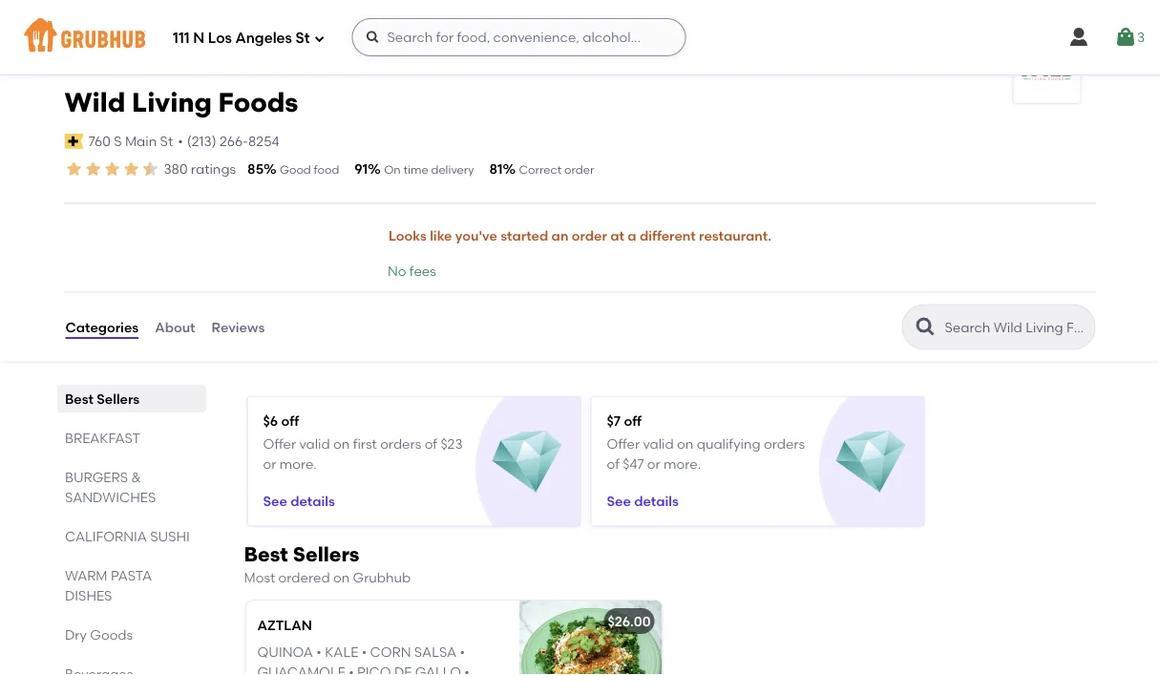 Task type: locate. For each thing, give the bounding box(es) containing it.
of for $47
[[607, 455, 620, 472]]

orders right first
[[380, 436, 421, 452]]

first
[[353, 436, 377, 452]]

0 horizontal spatial sellers
[[96, 390, 139, 406]]

or
[[263, 455, 276, 472], [647, 455, 661, 472]]

• down kale
[[349, 664, 354, 675]]

3 button
[[1114, 20, 1145, 54]]

best for best sellers most ordered on grubhub
[[244, 542, 288, 566]]

2 see details from the left
[[607, 493, 679, 509]]

Search for food, convenience, alcohol... search field
[[352, 18, 686, 56]]

1 offer from the left
[[263, 436, 296, 452]]

760 s main st
[[89, 133, 173, 149]]

aztlan
[[257, 617, 312, 633]]

see details for $6 off offer valid on first orders of $23 or more.
[[263, 493, 335, 509]]

main navigation navigation
[[0, 0, 1160, 74]]

offer inside $7 off offer valid on qualifying orders of $47 or more.
[[607, 436, 640, 452]]

$47
[[623, 455, 644, 472]]

off
[[281, 413, 299, 429], [624, 413, 642, 429]]

•
[[178, 133, 183, 149], [316, 644, 322, 660], [362, 644, 367, 660], [460, 644, 465, 660], [349, 664, 354, 675]]

see details
[[263, 493, 335, 509], [607, 493, 679, 509]]

an
[[552, 228, 569, 244]]

wild
[[64, 86, 125, 118]]

see
[[263, 493, 287, 509], [607, 493, 631, 509]]

2 promo image from the left
[[836, 427, 906, 497]]

0 horizontal spatial details
[[290, 493, 335, 509]]

a
[[628, 228, 637, 244]]

on inside $7 off offer valid on qualifying orders of $47 or more.
[[677, 436, 694, 452]]

$23
[[441, 436, 463, 452]]

more. inside $7 off offer valid on qualifying orders of $47 or more.
[[664, 455, 701, 472]]

or inside $7 off offer valid on qualifying orders of $47 or more.
[[647, 455, 661, 472]]

0 vertical spatial sellers
[[96, 390, 139, 406]]

0 horizontal spatial see
[[263, 493, 287, 509]]

1 valid from the left
[[299, 436, 330, 452]]

time
[[403, 163, 428, 177]]

1 vertical spatial best
[[244, 542, 288, 566]]

offer down $6
[[263, 436, 296, 452]]

correct order
[[519, 163, 594, 177]]

1 horizontal spatial orders
[[764, 436, 805, 452]]

1 horizontal spatial offer
[[607, 436, 640, 452]]

1 vertical spatial order
[[572, 228, 607, 244]]

1 see details from the left
[[263, 493, 335, 509]]

corn
[[370, 644, 411, 660]]

svg image
[[1114, 26, 1137, 49], [314, 33, 325, 44]]

fees
[[410, 262, 436, 279]]

of left $47
[[607, 455, 620, 472]]

1 horizontal spatial of
[[607, 455, 620, 472]]

0 vertical spatial st
[[296, 30, 310, 47]]

orders inside "$6 off offer valid on first orders of $23 or more."
[[380, 436, 421, 452]]

of left "$23"
[[425, 436, 437, 452]]

st
[[296, 30, 310, 47], [160, 133, 173, 149]]

1 orders from the left
[[380, 436, 421, 452]]

or down $6
[[263, 455, 276, 472]]

0 vertical spatial order
[[564, 163, 594, 177]]

2 see details button from the left
[[607, 484, 679, 519]]

restaurant.
[[699, 228, 772, 244]]

1 off from the left
[[281, 413, 299, 429]]

1 horizontal spatial details
[[634, 493, 679, 509]]

2 orders from the left
[[764, 436, 805, 452]]

of
[[425, 436, 437, 452], [607, 455, 620, 472]]

best up 'breakfast'
[[64, 390, 93, 406]]

looks
[[389, 228, 427, 244]]

main
[[125, 133, 157, 149]]

0 horizontal spatial more.
[[280, 455, 317, 472]]

offer for $6
[[263, 436, 296, 452]]

2 or from the left
[[647, 455, 661, 472]]

0 horizontal spatial st
[[160, 133, 173, 149]]

star icon image
[[64, 159, 84, 179], [84, 159, 103, 179], [103, 159, 122, 179], [122, 159, 141, 179], [141, 159, 160, 179], [141, 159, 160, 179]]

• up pico
[[362, 644, 367, 660]]

details up best sellers most ordered on grubhub
[[290, 493, 335, 509]]

svg image inside 3 button
[[1114, 26, 1137, 49]]

sellers up ordered
[[293, 542, 359, 566]]

on inside best sellers most ordered on grubhub
[[333, 569, 350, 585]]

&
[[131, 468, 141, 485]]

qualifying
[[697, 436, 761, 452]]

breakfast tab
[[64, 427, 198, 447]]

81
[[489, 161, 503, 177]]

0 horizontal spatial or
[[263, 455, 276, 472]]

sellers inside tab
[[96, 390, 139, 406]]

$6
[[263, 413, 278, 429]]

2 more. from the left
[[664, 455, 701, 472]]

at
[[610, 228, 624, 244]]

• left (213)
[[178, 133, 183, 149]]

• right the salsa
[[460, 644, 465, 660]]

best inside best sellers most ordered on grubhub
[[244, 542, 288, 566]]

orders for qualifying
[[764, 436, 805, 452]]

tab
[[64, 663, 198, 675]]

1 promo image from the left
[[492, 427, 562, 497]]

valid up $47
[[643, 436, 674, 452]]

angeles
[[235, 30, 292, 47]]

quinoa • kale • corn salsa • guacamole • pico de gallo 
[[257, 644, 470, 675]]

on right ordered
[[333, 569, 350, 585]]

see details button down $47
[[607, 484, 679, 519]]

2 off from the left
[[624, 413, 642, 429]]

offer
[[263, 436, 296, 452], [607, 436, 640, 452]]

best
[[64, 390, 93, 406], [244, 542, 288, 566]]

see for offer valid on qualifying orders of $47 or more.
[[607, 493, 631, 509]]

1 more. from the left
[[280, 455, 317, 472]]

dishes
[[64, 587, 112, 603]]

see details down $47
[[607, 493, 679, 509]]

1 or from the left
[[263, 455, 276, 472]]

off right $7
[[624, 413, 642, 429]]

2 see from the left
[[607, 493, 631, 509]]

see down $47
[[607, 493, 631, 509]]

off for $7 off
[[624, 413, 642, 429]]

dry goods tab
[[64, 624, 198, 644]]

or right $47
[[647, 455, 661, 472]]

1 horizontal spatial or
[[647, 455, 661, 472]]

st right angeles
[[296, 30, 310, 47]]

380
[[164, 161, 188, 177]]

best inside tab
[[64, 390, 93, 406]]

1 horizontal spatial see details
[[607, 493, 679, 509]]

of inside "$6 off offer valid on first orders of $23 or more."
[[425, 436, 437, 452]]

orders inside $7 off offer valid on qualifying orders of $47 or more.
[[764, 436, 805, 452]]

on
[[384, 163, 401, 177]]

details down $47
[[634, 493, 679, 509]]

0 horizontal spatial promo image
[[492, 427, 562, 497]]

valid
[[299, 436, 330, 452], [643, 436, 674, 452]]

offer inside "$6 off offer valid on first orders of $23 or more."
[[263, 436, 296, 452]]

1 vertical spatial of
[[607, 455, 620, 472]]

burgers
[[64, 468, 127, 485]]

valid for $6 off
[[299, 436, 330, 452]]

or inside "$6 off offer valid on first orders of $23 or more."
[[263, 455, 276, 472]]

1 horizontal spatial st
[[296, 30, 310, 47]]

goods
[[90, 626, 132, 642]]

(213)
[[187, 133, 216, 149]]

st inside main navigation navigation
[[296, 30, 310, 47]]

order
[[564, 163, 594, 177], [572, 228, 607, 244]]

on left first
[[333, 436, 350, 452]]

details
[[290, 493, 335, 509], [634, 493, 679, 509]]

sandwiches
[[64, 489, 155, 505]]

categories button
[[64, 293, 140, 362]]

offer up $47
[[607, 436, 640, 452]]

0 horizontal spatial orders
[[380, 436, 421, 452]]

3
[[1137, 29, 1145, 45]]

0 horizontal spatial see details
[[263, 493, 335, 509]]

order left at
[[572, 228, 607, 244]]

• left kale
[[316, 644, 322, 660]]

sellers up breakfast tab
[[96, 390, 139, 406]]

wild living foods
[[64, 86, 298, 118]]

2 valid from the left
[[643, 436, 674, 452]]

see details up best sellers most ordered on grubhub
[[263, 493, 335, 509]]

0 horizontal spatial valid
[[299, 436, 330, 452]]

see details button for $6 off offer valid on first orders of $23 or more.
[[263, 484, 335, 519]]

2 details from the left
[[634, 493, 679, 509]]

sellers
[[96, 390, 139, 406], [293, 542, 359, 566]]

1 horizontal spatial best
[[244, 542, 288, 566]]

delivery
[[431, 163, 474, 177]]

orders right "qualifying"
[[764, 436, 805, 452]]

warm pasta dishes tab
[[64, 565, 198, 605]]

st right main
[[160, 133, 173, 149]]

order right correct
[[564, 163, 594, 177]]

on left "qualifying"
[[677, 436, 694, 452]]

good food
[[280, 163, 339, 177]]

0 vertical spatial best
[[64, 390, 93, 406]]

valid inside "$6 off offer valid on first orders of $23 or more."
[[299, 436, 330, 452]]

off for $6 off
[[281, 413, 299, 429]]

see details button
[[263, 484, 335, 519], [607, 484, 679, 519]]

grubhub
[[353, 569, 411, 585]]

about
[[155, 319, 195, 335]]

of inside $7 off offer valid on qualifying orders of $47 or more.
[[607, 455, 620, 472]]

looks like you've started an order at a different restaurant.
[[389, 228, 772, 244]]

valid inside $7 off offer valid on qualifying orders of $47 or more.
[[643, 436, 674, 452]]

0 horizontal spatial best
[[64, 390, 93, 406]]

on inside "$6 off offer valid on first orders of $23 or more."
[[333, 436, 350, 452]]

0 horizontal spatial offer
[[263, 436, 296, 452]]

svg image
[[1067, 26, 1090, 49], [365, 30, 381, 45]]

0 vertical spatial of
[[425, 436, 437, 452]]

details for $6 off offer valid on first orders of $23 or more.
[[290, 493, 335, 509]]

$6 off offer valid on first orders of $23 or more.
[[263, 413, 463, 472]]

1 horizontal spatial more.
[[664, 455, 701, 472]]

2 offer from the left
[[607, 436, 640, 452]]

california sushi tab
[[64, 526, 198, 546]]

0 horizontal spatial svg image
[[365, 30, 381, 45]]

1 horizontal spatial sellers
[[293, 542, 359, 566]]

best up the most
[[244, 542, 288, 566]]

see up the most
[[263, 493, 287, 509]]

1 horizontal spatial svg image
[[1114, 26, 1137, 49]]

(213) 266-8254 button
[[187, 131, 279, 151]]

1 horizontal spatial valid
[[643, 436, 674, 452]]

0 horizontal spatial svg image
[[314, 33, 325, 44]]

0 horizontal spatial of
[[425, 436, 437, 452]]

1 see from the left
[[263, 493, 287, 509]]

0 horizontal spatial see details button
[[263, 484, 335, 519]]

no fees
[[388, 262, 436, 279]]

orders
[[380, 436, 421, 452], [764, 436, 805, 452]]

91
[[355, 161, 368, 177]]

1 see details button from the left
[[263, 484, 335, 519]]

burgers & sandwiches
[[64, 468, 155, 505]]

more. inside "$6 off offer valid on first orders of $23 or more."
[[280, 455, 317, 472]]

1 horizontal spatial see details button
[[607, 484, 679, 519]]

sellers inside best sellers most ordered on grubhub
[[293, 542, 359, 566]]

1 horizontal spatial promo image
[[836, 427, 906, 497]]

0 horizontal spatial off
[[281, 413, 299, 429]]

on
[[333, 436, 350, 452], [677, 436, 694, 452], [333, 569, 350, 585]]

off inside $7 off offer valid on qualifying orders of $47 or more.
[[624, 413, 642, 429]]

promo image
[[492, 427, 562, 497], [836, 427, 906, 497]]

living
[[132, 86, 212, 118]]

1 horizontal spatial off
[[624, 413, 642, 429]]

dry goods
[[64, 626, 132, 642]]

760 s main st button
[[88, 131, 174, 152]]

1 vertical spatial st
[[160, 133, 173, 149]]

1 details from the left
[[290, 493, 335, 509]]

off right $6
[[281, 413, 299, 429]]

1 vertical spatial sellers
[[293, 542, 359, 566]]

orders for first
[[380, 436, 421, 452]]

see details button up best sellers most ordered on grubhub
[[263, 484, 335, 519]]

1 horizontal spatial see
[[607, 493, 631, 509]]

off inside "$6 off offer valid on first orders of $23 or more."
[[281, 413, 299, 429]]

st inside button
[[160, 133, 173, 149]]

valid left first
[[299, 436, 330, 452]]



Task type: vqa. For each thing, say whether or not it's contained in the screenshot.
'us' to the middle
no



Task type: describe. For each thing, give the bounding box(es) containing it.
burgers & sandwiches tab
[[64, 467, 198, 507]]

pasta
[[110, 567, 151, 583]]

best sellers tab
[[64, 388, 198, 408]]

$7
[[607, 413, 621, 429]]

reviews
[[212, 319, 265, 335]]

california sushi
[[64, 528, 189, 544]]

looks like you've started an order at a different restaurant. button
[[388, 215, 773, 257]]

n
[[193, 30, 205, 47]]

sushi
[[150, 528, 189, 544]]

sellers for best sellers
[[96, 390, 139, 406]]

ordered
[[278, 569, 330, 585]]

on for best
[[333, 569, 350, 585]]

or for offer valid on first orders of $23 or more.
[[263, 455, 276, 472]]

warm pasta dishes
[[64, 567, 151, 603]]

more. for first
[[280, 455, 317, 472]]

1 horizontal spatial svg image
[[1067, 26, 1090, 49]]

quinoa
[[257, 644, 313, 660]]

or for offer valid on qualifying orders of $47 or more.
[[647, 455, 661, 472]]

of for $23
[[425, 436, 437, 452]]

more. for qualifying
[[664, 455, 701, 472]]

california
[[64, 528, 146, 544]]

best sellers most ordered on grubhub
[[244, 542, 411, 585]]

no
[[388, 262, 406, 279]]

111 n los angeles st
[[173, 30, 310, 47]]

gallo
[[415, 664, 461, 675]]

foods
[[218, 86, 298, 118]]

760
[[89, 133, 111, 149]]

guacamole
[[257, 664, 345, 675]]

85
[[247, 161, 264, 177]]

$7 off offer valid on qualifying orders of $47 or more.
[[607, 413, 805, 472]]

pico
[[357, 664, 391, 675]]

on for $7
[[677, 436, 694, 452]]

correct
[[519, 163, 562, 177]]

subscription pass image
[[64, 134, 84, 149]]

warm
[[64, 567, 107, 583]]

dry
[[64, 626, 86, 642]]

offer for $7
[[607, 436, 640, 452]]

kale
[[325, 644, 358, 660]]

los
[[208, 30, 232, 47]]

most
[[244, 569, 275, 585]]

see for offer valid on first orders of $23 or more.
[[263, 493, 287, 509]]

categories
[[65, 319, 139, 335]]

promo image for offer valid on qualifying orders of $47 or more.
[[836, 427, 906, 497]]

about button
[[154, 293, 196, 362]]

food
[[314, 163, 339, 177]]

$26.00
[[608, 613, 651, 630]]

valid for $7 off
[[643, 436, 674, 452]]

order inside button
[[572, 228, 607, 244]]

like
[[430, 228, 452, 244]]

8254
[[248, 133, 279, 149]]

111
[[173, 30, 190, 47]]

you've
[[455, 228, 497, 244]]

search icon image
[[914, 316, 937, 339]]

see details button for $7 off offer valid on qualifying orders of $47 or more.
[[607, 484, 679, 519]]

• (213) 266-8254
[[178, 133, 279, 149]]

sellers for best sellers most ordered on grubhub
[[293, 542, 359, 566]]

on for $6
[[333, 436, 350, 452]]

best for best sellers
[[64, 390, 93, 406]]

ratings
[[191, 161, 236, 177]]

wild living foods logo image
[[1014, 58, 1081, 81]]

salsa
[[414, 644, 457, 660]]

started
[[501, 228, 548, 244]]

promo image for offer valid on first orders of $23 or more.
[[492, 427, 562, 497]]

380 ratings
[[164, 161, 236, 177]]

reviews button
[[211, 293, 266, 362]]

aztlan image
[[519, 601, 662, 675]]

best sellers
[[64, 390, 139, 406]]

see details for $7 off offer valid on qualifying orders of $47 or more.
[[607, 493, 679, 509]]

266-
[[220, 133, 248, 149]]

different
[[640, 228, 696, 244]]

breakfast
[[64, 429, 140, 446]]

on time delivery
[[384, 163, 474, 177]]

s
[[114, 133, 122, 149]]

Search Wild Living Foods search field
[[943, 319, 1089, 337]]

good
[[280, 163, 311, 177]]

details for $7 off offer valid on qualifying orders of $47 or more.
[[634, 493, 679, 509]]

de
[[394, 664, 412, 675]]



